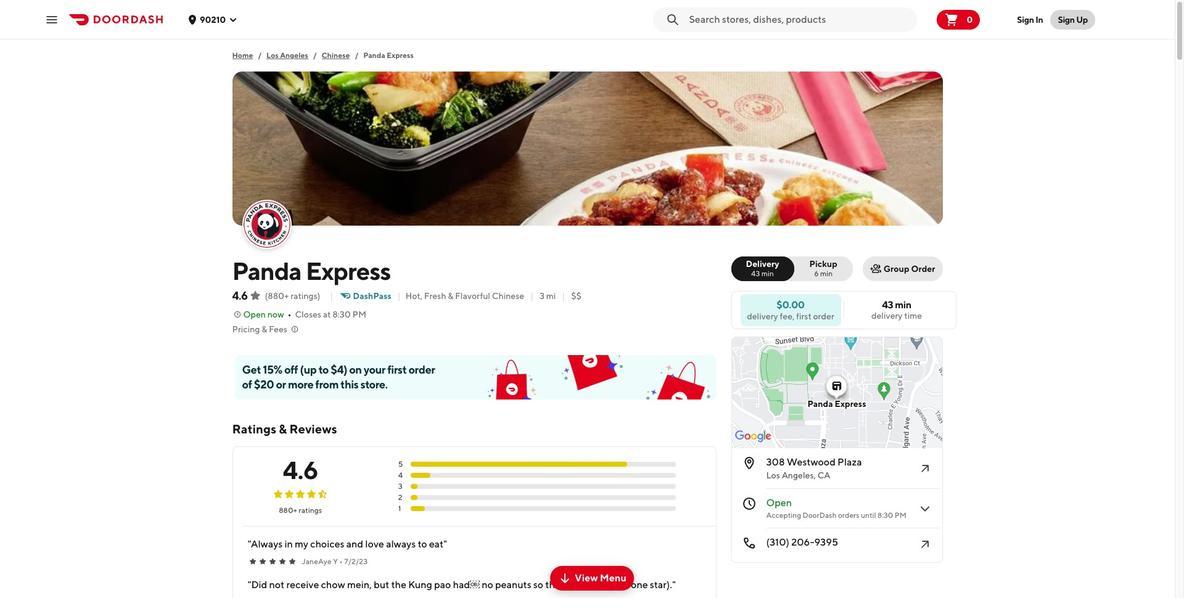 Task type: describe. For each thing, give the bounding box(es) containing it.
closes
[[295, 310, 321, 320]]

group
[[884, 264, 910, 274]]

sign for sign up
[[1058, 14, 1075, 24]]

hot, fresh & flavorful chinese | 3 mi | $$
[[406, 291, 582, 301]]

first inside get 15% off (up to $4) on your first order of $20 or more from this store.
[[388, 363, 407, 376]]

pickup
[[810, 259, 838, 269]]

9395
[[815, 537, 838, 548]]

1 | from the left
[[330, 291, 333, 301]]

ratings)
[[291, 291, 320, 301]]

sign up
[[1058, 14, 1088, 24]]

0 button
[[937, 10, 981, 29]]

(310)
[[767, 537, 790, 548]]

this
[[341, 378, 359, 391]]

308
[[767, 457, 785, 468]]

to
[[319, 363, 329, 376]]

3 | from the left
[[531, 291, 534, 301]]

until
[[861, 511, 876, 520]]

y
[[333, 557, 338, 566]]

dashpass |
[[353, 291, 401, 301]]

308 westwood plaza los angeles, ca
[[767, 457, 862, 481]]

2
[[398, 493, 403, 502]]

now
[[268, 310, 284, 320]]

ratings & reviews
[[232, 422, 337, 436]]

doordash
[[803, 511, 837, 520]]

sign for sign in
[[1018, 14, 1034, 24]]

4
[[398, 471, 403, 480]]

your
[[364, 363, 386, 376]]

fee,
[[780, 311, 795, 321]]

pricing & fees
[[232, 325, 287, 334]]

$20
[[254, 378, 274, 391]]

dashpass
[[353, 291, 392, 301]]

pricing
[[232, 325, 260, 334]]

get
[[242, 363, 261, 376]]

janeaye y • 7/2/23
[[302, 557, 368, 566]]

2 / from the left
[[313, 51, 317, 60]]

home link
[[232, 49, 253, 62]]

view menu button
[[550, 566, 634, 591]]

1 / from the left
[[258, 51, 262, 60]]

on
[[349, 363, 362, 376]]

chinese link
[[322, 49, 350, 62]]

$0.00
[[777, 299, 805, 311]]

3 / from the left
[[355, 51, 359, 60]]

delivery inside 43 min delivery time
[[872, 311, 903, 321]]

0
[[967, 14, 973, 24]]

order inside get 15% off (up to $4) on your first order of $20 or more from this store.
[[409, 363, 435, 376]]

1
[[398, 504, 401, 513]]

min inside 43 min delivery time
[[895, 299, 912, 311]]

at
[[323, 310, 331, 320]]

0 horizontal spatial pm
[[353, 310, 366, 320]]

880+ ratings
[[279, 506, 322, 515]]

1 horizontal spatial chinese
[[492, 291, 524, 301]]

43 min delivery time
[[872, 299, 922, 321]]

group order button
[[863, 257, 943, 281]]

angeles
[[280, 51, 308, 60]]

accepting
[[767, 511, 801, 520]]

0 horizontal spatial •
[[288, 310, 291, 320]]

find restaurant in google maps image
[[918, 461, 933, 476]]

view
[[575, 573, 598, 584]]

group order
[[884, 264, 936, 274]]

from
[[315, 378, 339, 391]]

pm inside open accepting doordash orders until 8:30 pm
[[895, 511, 907, 520]]

expand store hours button
[[734, 379, 940, 419]]

0 vertical spatial &
[[448, 291, 454, 301]]

time
[[905, 311, 922, 321]]

open menu image
[[44, 12, 59, 27]]

(880+ ratings)
[[265, 291, 320, 301]]

& for fees
[[262, 325, 267, 334]]

43 inside delivery 43 min
[[751, 269, 760, 278]]

order inside $0.00 delivery fee, first order
[[813, 311, 835, 321]]

• closes at 8:30 pm
[[288, 310, 366, 320]]

none radio containing delivery
[[731, 257, 794, 281]]

in
[[1036, 14, 1043, 24]]

off
[[284, 363, 298, 376]]

7/2/23
[[344, 557, 368, 566]]

0 vertical spatial 4.6
[[232, 289, 248, 302]]

view menu
[[575, 573, 627, 584]]

(310) 206-9395
[[767, 537, 838, 548]]

1 vertical spatial •
[[340, 557, 343, 566]]

hot,
[[406, 291, 423, 301]]

open now
[[243, 310, 284, 320]]

mi
[[546, 291, 556, 301]]

home
[[232, 51, 253, 60]]

1 horizontal spatial 4.6
[[283, 456, 318, 485]]

90210 button
[[188, 14, 238, 24]]

delivery
[[746, 259, 780, 269]]

5
[[398, 460, 403, 469]]

delivery inside $0.00 delivery fee, first order
[[747, 311, 778, 321]]

menu
[[600, 573, 627, 584]]

$$
[[571, 291, 582, 301]]

43 inside 43 min delivery time
[[882, 299, 894, 311]]

expand store hours image
[[918, 502, 933, 516]]



Task type: vqa. For each thing, say whether or not it's contained in the screenshot.
find restaurant in google maps image
yes



Task type: locate. For each thing, give the bounding box(es) containing it.
0 horizontal spatial 3
[[398, 482, 403, 491]]

6
[[814, 269, 819, 278]]

plaza
[[838, 457, 862, 468]]

pm down dashpass
[[353, 310, 366, 320]]

0 vertical spatial first
[[797, 311, 812, 321]]

min for pickup
[[820, 269, 833, 278]]

1 vertical spatial first
[[388, 363, 407, 376]]

sign inside sign up link
[[1058, 14, 1075, 24]]

los left angeles at the left top of the page
[[267, 51, 279, 60]]

sign in link
[[1010, 7, 1051, 32]]

home / los angeles / chinese / panda express
[[232, 51, 414, 60]]

1 vertical spatial order
[[409, 363, 435, 376]]

& inside button
[[262, 325, 267, 334]]

1 horizontal spatial •
[[340, 557, 343, 566]]

&
[[448, 291, 454, 301], [262, 325, 267, 334], [279, 422, 287, 436]]

first right your
[[388, 363, 407, 376]]

| left mi
[[531, 291, 534, 301]]

get 15% off (up to $4) on your first order of $20 or more from this store.
[[242, 363, 435, 391]]

order right your
[[409, 363, 435, 376]]

open accepting doordash orders until 8:30 pm
[[767, 497, 907, 520]]

1 horizontal spatial /
[[313, 51, 317, 60]]

1 horizontal spatial &
[[279, 422, 287, 436]]

open up accepting
[[767, 497, 792, 509]]

ratings
[[232, 422, 276, 436]]

open for open now
[[243, 310, 266, 320]]

order
[[911, 264, 936, 274]]

delivery left time
[[872, 311, 903, 321]]

or
[[276, 378, 286, 391]]

min down 'group order' button
[[895, 299, 912, 311]]

15%
[[263, 363, 282, 376]]

| up • closes at 8:30 pm
[[330, 291, 333, 301]]

0 vertical spatial order
[[813, 311, 835, 321]]

• right now
[[288, 310, 291, 320]]

1 horizontal spatial sign
[[1058, 14, 1075, 24]]

2 horizontal spatial /
[[355, 51, 359, 60]]

43 up $0.00 delivery fee, first order
[[751, 269, 760, 278]]

sign left up
[[1058, 14, 1075, 24]]

sign inside sign in link
[[1018, 14, 1034, 24]]

panda express
[[232, 257, 391, 286], [808, 399, 867, 409], [808, 399, 867, 409], [808, 399, 867, 409], [808, 399, 867, 409]]

ca
[[818, 471, 831, 481]]

/ right home
[[258, 51, 262, 60]]

0 vertical spatial pm
[[353, 310, 366, 320]]

8:30 right until on the right of the page
[[878, 511, 894, 520]]

los inside the 308 westwood plaza los angeles, ca
[[767, 471, 780, 481]]

more
[[288, 378, 314, 391]]

up
[[1077, 14, 1088, 24]]

los down 308
[[767, 471, 780, 481]]

| left hot,
[[398, 291, 401, 301]]

open inside open accepting doordash orders until 8:30 pm
[[767, 497, 792, 509]]

janeaye
[[302, 557, 332, 566]]

0 horizontal spatial &
[[262, 325, 267, 334]]

order methods option group
[[731, 257, 853, 281]]

min up $0.00 delivery fee, first order
[[762, 269, 774, 278]]

0 horizontal spatial min
[[762, 269, 774, 278]]

0 vertical spatial 3
[[540, 291, 545, 301]]

8:30 inside open accepting doordash orders until 8:30 pm
[[878, 511, 894, 520]]

1 vertical spatial 43
[[882, 299, 894, 311]]

orders
[[838, 511, 860, 520]]

0 horizontal spatial delivery
[[747, 311, 778, 321]]

4.6 up the 880+ ratings
[[283, 456, 318, 485]]

& right fresh
[[448, 291, 454, 301]]

•
[[288, 310, 291, 320], [340, 557, 343, 566]]

2 sign from the left
[[1058, 14, 1075, 24]]

panda express image
[[232, 72, 943, 226], [243, 201, 290, 248]]

"
[[248, 539, 251, 550], [444, 539, 447, 550], [248, 579, 251, 591], [672, 579, 676, 591]]

1 horizontal spatial delivery
[[872, 311, 903, 321]]

open for open accepting doordash orders until 8:30 pm
[[767, 497, 792, 509]]

first right fee,
[[797, 311, 812, 321]]

0 horizontal spatial open
[[243, 310, 266, 320]]

open up pricing & fees
[[243, 310, 266, 320]]

chinese right angeles at the left top of the page
[[322, 51, 350, 60]]

1 horizontal spatial 8:30
[[878, 511, 894, 520]]

(up
[[300, 363, 317, 376]]

los angeles link
[[267, 49, 308, 62]]

• right y
[[340, 557, 343, 566]]

8:30
[[333, 310, 351, 320], [878, 511, 894, 520]]

4.6
[[232, 289, 248, 302], [283, 456, 318, 485]]

0 horizontal spatial chinese
[[322, 51, 350, 60]]

4.6 up open now on the bottom
[[232, 289, 248, 302]]

ratings
[[299, 506, 322, 515]]

1 vertical spatial los
[[767, 471, 780, 481]]

2 delivery from the left
[[747, 311, 778, 321]]

1 vertical spatial 8:30
[[878, 511, 894, 520]]

1 horizontal spatial 3
[[540, 291, 545, 301]]

0 vertical spatial open
[[243, 310, 266, 320]]

express
[[387, 51, 414, 60], [306, 257, 391, 286], [835, 399, 867, 409], [835, 399, 867, 409], [835, 399, 867, 409], [835, 399, 867, 409]]

0 horizontal spatial 43
[[751, 269, 760, 278]]

min
[[762, 269, 774, 278], [820, 269, 833, 278], [895, 299, 912, 311]]

pricing & fees button
[[232, 323, 300, 336]]

2 horizontal spatial min
[[895, 299, 912, 311]]

sign in
[[1018, 14, 1043, 24]]

3 left mi
[[540, 291, 545, 301]]

1 horizontal spatial first
[[797, 311, 812, 321]]

0 vertical spatial •
[[288, 310, 291, 320]]

0 vertical spatial 43
[[751, 269, 760, 278]]

2 vertical spatial &
[[279, 422, 287, 436]]

0 horizontal spatial 4.6
[[232, 289, 248, 302]]

fresh
[[424, 291, 446, 301]]

1 vertical spatial &
[[262, 325, 267, 334]]

880+
[[279, 506, 297, 515]]

powered by google image
[[735, 431, 771, 443]]

3
[[540, 291, 545, 301], [398, 482, 403, 491]]

206-
[[792, 537, 815, 548]]

westwood
[[787, 457, 836, 468]]

8:30 right at
[[333, 310, 351, 320]]

los
[[267, 51, 279, 60], [767, 471, 780, 481]]

panda
[[364, 51, 385, 60], [232, 257, 301, 286], [808, 399, 833, 409], [808, 399, 833, 409], [808, 399, 833, 409], [808, 399, 833, 409]]

1 vertical spatial 3
[[398, 482, 403, 491]]

& left fees
[[262, 325, 267, 334]]

store.
[[361, 378, 388, 391]]

/
[[258, 51, 262, 60], [313, 51, 317, 60], [355, 51, 359, 60]]

43 left time
[[882, 299, 894, 311]]

|
[[330, 291, 333, 301], [398, 291, 401, 301], [531, 291, 534, 301], [562, 291, 565, 301]]

angeles,
[[782, 471, 816, 481]]

open
[[243, 310, 266, 320], [767, 497, 792, 509]]

1 vertical spatial 4.6
[[283, 456, 318, 485]]

map region
[[685, 228, 1001, 544]]

0 vertical spatial 8:30
[[333, 310, 351, 320]]

$0.00 delivery fee, first order
[[747, 299, 835, 321]]

1 horizontal spatial order
[[813, 311, 835, 321]]

43
[[751, 269, 760, 278], [882, 299, 894, 311]]

0 vertical spatial los
[[267, 51, 279, 60]]

first
[[797, 311, 812, 321], [388, 363, 407, 376]]

None radio
[[731, 257, 794, 281]]

90210
[[200, 14, 226, 24]]

min right '6'
[[820, 269, 833, 278]]

1 delivery from the left
[[872, 311, 903, 321]]

1 vertical spatial chinese
[[492, 291, 524, 301]]

delivery left fee,
[[747, 311, 778, 321]]

pm left expand store hours image
[[895, 511, 907, 520]]

fees
[[269, 325, 287, 334]]

3 up the 2
[[398, 482, 403, 491]]

0 horizontal spatial first
[[388, 363, 407, 376]]

pickup 6 min
[[810, 259, 838, 278]]

1 horizontal spatial los
[[767, 471, 780, 481]]

sign left in
[[1018, 14, 1034, 24]]

pm
[[353, 310, 366, 320], [895, 511, 907, 520]]

order right fee,
[[813, 311, 835, 321]]

chinese right flavorful
[[492, 291, 524, 301]]

call restaurant image
[[918, 537, 933, 552]]

none radio containing pickup
[[787, 257, 853, 281]]

& right ratings on the left bottom
[[279, 422, 287, 436]]

0 vertical spatial chinese
[[322, 51, 350, 60]]

0 horizontal spatial 8:30
[[333, 310, 351, 320]]

4 | from the left
[[562, 291, 565, 301]]

1 vertical spatial open
[[767, 497, 792, 509]]

1 vertical spatial pm
[[895, 511, 907, 520]]

delivery 43 min
[[746, 259, 780, 278]]

| right mi
[[562, 291, 565, 301]]

1 horizontal spatial 43
[[882, 299, 894, 311]]

/ right chinese link at the top
[[355, 51, 359, 60]]

min inside delivery 43 min
[[762, 269, 774, 278]]

$4)
[[331, 363, 347, 376]]

Store search: begin typing to search for stores available on DoorDash text field
[[689, 13, 913, 26]]

expand store hours image
[[918, 392, 933, 407]]

flavorful
[[455, 291, 490, 301]]

/ right angeles at the left top of the page
[[313, 51, 317, 60]]

0 horizontal spatial los
[[267, 51, 279, 60]]

2 | from the left
[[398, 291, 401, 301]]

0 horizontal spatial sign
[[1018, 14, 1034, 24]]

first inside $0.00 delivery fee, first order
[[797, 311, 812, 321]]

0 horizontal spatial order
[[409, 363, 435, 376]]

1 horizontal spatial pm
[[895, 511, 907, 520]]

reviews
[[290, 422, 337, 436]]

sign up link
[[1051, 10, 1096, 29]]

2 horizontal spatial &
[[448, 291, 454, 301]]

1 horizontal spatial open
[[767, 497, 792, 509]]

sign
[[1018, 14, 1034, 24], [1058, 14, 1075, 24]]

1 horizontal spatial min
[[820, 269, 833, 278]]

min inside pickup 6 min
[[820, 269, 833, 278]]

(880+
[[265, 291, 289, 301]]

order
[[813, 311, 835, 321], [409, 363, 435, 376]]

& for reviews
[[279, 422, 287, 436]]

1 sign from the left
[[1018, 14, 1034, 24]]

None radio
[[787, 257, 853, 281]]

0 horizontal spatial /
[[258, 51, 262, 60]]

chinese
[[322, 51, 350, 60], [492, 291, 524, 301]]

of
[[242, 378, 252, 391]]

min for delivery
[[762, 269, 774, 278]]



